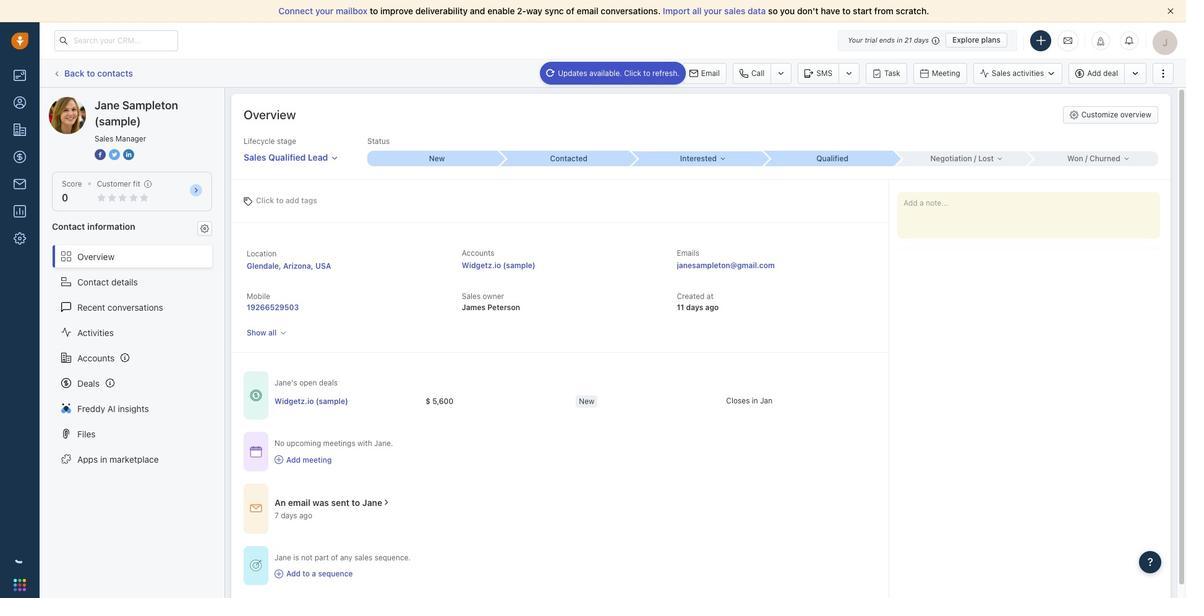 Task type: describe. For each thing, give the bounding box(es) containing it.
sales for sales owner james peterson
[[462, 292, 481, 301]]

call button
[[733, 63, 771, 84]]

closes in jan
[[726, 396, 773, 406]]

1 horizontal spatial qualified
[[816, 154, 849, 163]]

jane for jane is not part of any sales sequence.
[[275, 553, 291, 563]]

interested link
[[631, 151, 763, 166]]

0 horizontal spatial email
[[288, 498, 310, 508]]

so
[[768, 6, 778, 16]]

1 horizontal spatial widgetz.io (sample) link
[[462, 261, 535, 270]]

email
[[701, 68, 720, 78]]

2 your from the left
[[704, 6, 722, 16]]

a
[[312, 570, 316, 579]]

1 horizontal spatial new
[[579, 397, 595, 406]]

score 0
[[62, 179, 82, 204]]

1 vertical spatial widgetz.io
[[275, 397, 314, 406]]

to right sent
[[352, 498, 360, 508]]

0 horizontal spatial days
[[281, 511, 297, 521]]

peterson
[[488, 303, 520, 312]]

recent
[[77, 302, 105, 313]]

arizona,
[[283, 262, 313, 271]]

apps
[[77, 454, 98, 465]]

emails janesampleton@gmail.com
[[677, 249, 775, 270]]

negotiation / lost
[[931, 154, 994, 163]]

sampleton for jane sampleton (sample)
[[95, 96, 138, 107]]

from
[[875, 6, 894, 16]]

contact for contact information
[[52, 222, 85, 232]]

accounts for accounts widgetz.io (sample)
[[462, 249, 495, 258]]

container_wx8msf4aqz5i3rn1 image for jane is not part of any sales sequence.
[[250, 560, 262, 572]]

to left the add
[[276, 196, 284, 205]]

overview
[[1121, 110, 1152, 119]]

no upcoming meetings with jane.
[[275, 439, 393, 449]]

close image
[[1168, 8, 1174, 14]]

meeting
[[303, 456, 332, 465]]

contacted link
[[499, 151, 631, 166]]

1 horizontal spatial of
[[566, 6, 574, 16]]

0 vertical spatial new
[[429, 154, 445, 163]]

updates available. click to refresh.
[[558, 68, 680, 78]]

jane.
[[374, 439, 393, 449]]

row containing closes in jan
[[275, 389, 877, 415]]

sales qualified lead
[[244, 152, 328, 163]]

you
[[780, 6, 795, 16]]

jane's
[[275, 379, 297, 388]]

mailbox
[[336, 6, 368, 16]]

deal
[[1103, 69, 1118, 78]]

(sample) for accounts widgetz.io (sample)
[[503, 261, 535, 270]]

won
[[1068, 154, 1083, 163]]

mobile 19266529503
[[247, 292, 299, 312]]

add deal button
[[1069, 63, 1124, 84]]

ago inside created at 11 days ago
[[705, 303, 719, 312]]

to left refresh.
[[643, 68, 650, 78]]

0 button
[[62, 192, 68, 204]]

customer fit
[[97, 179, 140, 189]]

insights
[[118, 404, 149, 414]]

add for add to a sequence
[[286, 570, 301, 579]]

container_wx8msf4aqz5i3rn1 image left "no"
[[250, 446, 262, 458]]

facebook circled image
[[95, 148, 106, 161]]

explore plans
[[953, 35, 1001, 45]]

sales for sales activities
[[992, 69, 1011, 78]]

jane for jane sampleton (sample) sales manager
[[95, 99, 120, 112]]

1 horizontal spatial all
[[692, 6, 702, 16]]

refresh.
[[653, 68, 680, 78]]

explore
[[953, 35, 979, 45]]

0 horizontal spatial sales
[[355, 553, 373, 563]]

negotiation
[[931, 154, 972, 163]]

won / churned
[[1068, 154, 1121, 163]]

1 horizontal spatial overview
[[244, 108, 296, 122]]

to left start at right top
[[842, 6, 851, 16]]

add deal
[[1087, 69, 1118, 78]]

container_wx8msf4aqz5i3rn1 image left 7 at the left of page
[[250, 503, 262, 515]]

start
[[853, 6, 872, 16]]

1 vertical spatial click
[[256, 196, 274, 205]]

task button
[[866, 63, 907, 84]]

twitter circled image
[[109, 148, 120, 161]]

recent conversations
[[77, 302, 163, 313]]

0 vertical spatial days
[[914, 36, 929, 44]]

to right the back
[[87, 68, 95, 78]]

contact for contact details
[[77, 277, 109, 287]]

janesampleton@gmail.com link
[[677, 260, 775, 272]]

add for add meeting
[[286, 456, 301, 465]]

fit
[[133, 179, 140, 189]]

information
[[87, 222, 135, 232]]

2-
[[517, 6, 526, 16]]

contact information
[[52, 222, 135, 232]]

add meeting link
[[275, 455, 393, 466]]

upcoming
[[287, 439, 321, 449]]

janesampleton@gmail.com
[[677, 261, 775, 270]]

emails
[[677, 249, 700, 258]]

import
[[663, 6, 690, 16]]

manager
[[116, 134, 146, 143]]

sales for sales qualified lead
[[244, 152, 266, 163]]

contacts
[[97, 68, 133, 78]]

lifecycle stage
[[244, 137, 296, 146]]

ends
[[879, 36, 895, 44]]

container_wx8msf4aqz5i3rn1 image inside add meeting link
[[275, 456, 283, 465]]

show
[[247, 329, 266, 338]]

and
[[470, 6, 485, 16]]

$
[[426, 397, 430, 406]]

in for apps in marketplace
[[100, 454, 107, 465]]

sales activities
[[992, 69, 1044, 78]]

1 vertical spatial overview
[[77, 251, 115, 262]]

jane right sent
[[362, 498, 382, 508]]

call
[[751, 68, 765, 78]]

interested
[[680, 154, 717, 163]]

show all
[[247, 329, 277, 338]]

widgetz.io inside accounts widgetz.io (sample)
[[462, 261, 501, 270]]

import all your sales data link
[[663, 6, 768, 16]]

apps in marketplace
[[77, 454, 159, 465]]

back to contacts
[[64, 68, 133, 78]]

0
[[62, 192, 68, 204]]

an
[[275, 498, 286, 508]]

jane sampleton (sample)
[[74, 96, 175, 107]]

won / churned link
[[1027, 151, 1158, 166]]

1 vertical spatial container_wx8msf4aqz5i3rn1 image
[[382, 499, 391, 507]]

not
[[301, 553, 313, 563]]

jane is not part of any sales sequence.
[[275, 553, 411, 563]]

lead
[[308, 152, 328, 163]]

0 horizontal spatial all
[[268, 329, 277, 338]]

email button
[[683, 63, 727, 84]]

/ for churned
[[1085, 154, 1088, 163]]

(sample) for jane sampleton (sample)
[[140, 96, 175, 107]]

trial
[[865, 36, 877, 44]]

plans
[[981, 35, 1001, 45]]

accounts for accounts
[[77, 353, 115, 363]]

to right mailbox
[[370, 6, 378, 16]]

usa
[[315, 262, 331, 271]]



Task type: locate. For each thing, give the bounding box(es) containing it.
19266529503 link
[[247, 303, 299, 312]]

freshworks switcher image
[[14, 579, 26, 592]]

what's new image
[[1097, 37, 1105, 45]]

sales up facebook circled icon
[[95, 134, 113, 143]]

open
[[299, 379, 317, 388]]

sampleton for jane sampleton (sample) sales manager
[[122, 99, 178, 112]]

container_wx8msf4aqz5i3rn1 image left the a
[[275, 570, 283, 579]]

negotiation / lost button
[[895, 151, 1027, 166]]

won / churned button
[[1027, 151, 1158, 166]]

0 vertical spatial click
[[624, 68, 641, 78]]

location glendale, arizona, usa
[[247, 249, 331, 271]]

glendale, arizona, usa link
[[247, 262, 331, 271]]

overview up contact details
[[77, 251, 115, 262]]

0 vertical spatial widgetz.io
[[462, 261, 501, 270]]

/ for lost
[[974, 154, 977, 163]]

0 horizontal spatial widgetz.io (sample) link
[[275, 396, 348, 407]]

5,600
[[433, 397, 453, 406]]

(sample) inside jane sampleton (sample) sales manager
[[95, 115, 141, 128]]

connect
[[279, 6, 313, 16]]

add to a sequence link
[[275, 569, 411, 580]]

with
[[358, 439, 372, 449]]

1 horizontal spatial in
[[752, 396, 758, 406]]

1 vertical spatial accounts
[[77, 353, 115, 363]]

click
[[624, 68, 641, 78], [256, 196, 274, 205]]

your trial ends in 21 days
[[848, 36, 929, 44]]

0 horizontal spatial in
[[100, 454, 107, 465]]

days inside created at 11 days ago
[[686, 303, 703, 312]]

add inside button
[[1087, 69, 1101, 78]]

conversations
[[108, 302, 163, 313]]

2 / from the left
[[1085, 154, 1088, 163]]

1 vertical spatial add
[[286, 456, 301, 465]]

1 horizontal spatial widgetz.io
[[462, 261, 501, 270]]

container_wx8msf4aqz5i3rn1 image inside add to a sequence link
[[275, 570, 283, 579]]

(sample)
[[140, 96, 175, 107], [95, 115, 141, 128], [503, 261, 535, 270], [316, 397, 348, 406]]

churned
[[1090, 154, 1121, 163]]

jan
[[760, 396, 773, 406]]

add down upcoming
[[286, 456, 301, 465]]

email right the sync
[[577, 6, 599, 16]]

deliverability
[[415, 6, 468, 16]]

in left 21
[[897, 36, 903, 44]]

accounts widgetz.io (sample)
[[462, 249, 535, 270]]

0 horizontal spatial click
[[256, 196, 274, 205]]

(sample) down deals
[[316, 397, 348, 406]]

to left the a
[[303, 570, 310, 579]]

sales owner james peterson
[[462, 292, 520, 312]]

/ inside button
[[1085, 154, 1088, 163]]

row
[[275, 389, 877, 415]]

jane down the back
[[74, 96, 93, 107]]

0 horizontal spatial overview
[[77, 251, 115, 262]]

1 vertical spatial widgetz.io (sample) link
[[275, 396, 348, 407]]

mng settings image
[[200, 224, 209, 233]]

qualified link
[[763, 151, 895, 166]]

meeting button
[[913, 63, 967, 84]]

/ inside button
[[974, 154, 977, 163]]

files
[[77, 429, 96, 439]]

2 vertical spatial add
[[286, 570, 301, 579]]

jane
[[74, 96, 93, 107], [95, 99, 120, 112], [362, 498, 382, 508], [275, 553, 291, 563]]

widgetz.io (sample) link up owner
[[462, 261, 535, 270]]

0 vertical spatial all
[[692, 6, 702, 16]]

accounts down activities
[[77, 353, 115, 363]]

your
[[315, 6, 334, 16], [704, 6, 722, 16]]

1 horizontal spatial accounts
[[462, 249, 495, 258]]

all right show
[[268, 329, 277, 338]]

sms
[[817, 68, 833, 78]]

send email image
[[1064, 35, 1072, 46]]

1 vertical spatial days
[[686, 303, 703, 312]]

0 vertical spatial contact
[[52, 222, 85, 232]]

sales down lifecycle
[[244, 152, 266, 163]]

container_wx8msf4aqz5i3rn1 image
[[250, 446, 262, 458], [275, 456, 283, 465], [250, 503, 262, 515], [275, 570, 283, 579]]

0 vertical spatial accounts
[[462, 249, 495, 258]]

days right 21
[[914, 36, 929, 44]]

days right 7 at the left of page
[[281, 511, 297, 521]]

0 vertical spatial widgetz.io (sample) link
[[462, 261, 535, 270]]

part
[[315, 553, 329, 563]]

2 vertical spatial container_wx8msf4aqz5i3rn1 image
[[250, 560, 262, 572]]

2 vertical spatial in
[[100, 454, 107, 465]]

$ 5,600
[[426, 397, 453, 406]]

linkedin circled image
[[123, 148, 134, 161]]

improve
[[380, 6, 413, 16]]

add left deal
[[1087, 69, 1101, 78]]

glendale,
[[247, 262, 281, 271]]

customize overview
[[1082, 110, 1152, 119]]

container_wx8msf4aqz5i3rn1 image right sent
[[382, 499, 391, 507]]

Search your CRM... text field
[[54, 30, 178, 51]]

1 vertical spatial new
[[579, 397, 595, 406]]

0 vertical spatial email
[[577, 6, 599, 16]]

sales left data
[[724, 6, 745, 16]]

status
[[367, 137, 390, 146]]

scratch.
[[896, 6, 929, 16]]

container_wx8msf4aqz5i3rn1 image
[[250, 390, 262, 402], [382, 499, 391, 507], [250, 560, 262, 572]]

1 horizontal spatial sales
[[724, 6, 745, 16]]

negotiation / lost link
[[895, 151, 1027, 166]]

your right import
[[704, 6, 722, 16]]

widgetz.io (sample) link down open
[[275, 396, 348, 407]]

1 vertical spatial ago
[[299, 511, 312, 521]]

container_wx8msf4aqz5i3rn1 image for jane's open deals
[[250, 390, 262, 402]]

0 horizontal spatial accounts
[[77, 353, 115, 363]]

add down is
[[286, 570, 301, 579]]

your left mailbox
[[315, 6, 334, 16]]

0 vertical spatial overview
[[244, 108, 296, 122]]

tags
[[301, 196, 317, 205]]

0 vertical spatial ago
[[705, 303, 719, 312]]

1 vertical spatial sales
[[355, 553, 373, 563]]

ago down at
[[705, 303, 719, 312]]

1 horizontal spatial days
[[686, 303, 703, 312]]

connect your mailbox to improve deliverability and enable 2-way sync of email conversations. import all your sales data so you don't have to start from scratch.
[[279, 6, 929, 16]]

meetings
[[323, 439, 355, 449]]

explore plans link
[[946, 33, 1008, 48]]

conversations.
[[601, 6, 661, 16]]

interested button
[[631, 151, 763, 166]]

container_wx8msf4aqz5i3rn1 image down "no"
[[275, 456, 283, 465]]

accounts up owner
[[462, 249, 495, 258]]

0 horizontal spatial widgetz.io
[[275, 397, 314, 406]]

data
[[748, 6, 766, 16]]

click to add tags
[[256, 196, 317, 205]]

2 horizontal spatial days
[[914, 36, 929, 44]]

way
[[526, 6, 542, 16]]

in right apps
[[100, 454, 107, 465]]

activities
[[77, 328, 114, 338]]

0 horizontal spatial /
[[974, 154, 977, 163]]

in left jan
[[752, 396, 758, 406]]

at
[[707, 292, 714, 301]]

all right import
[[692, 6, 702, 16]]

contact up recent on the left
[[77, 277, 109, 287]]

(sample) inside accounts widgetz.io (sample)
[[503, 261, 535, 270]]

created at 11 days ago
[[677, 292, 719, 312]]

1 vertical spatial contact
[[77, 277, 109, 287]]

accounts
[[462, 249, 495, 258], [77, 353, 115, 363]]

back
[[64, 68, 84, 78]]

deals
[[77, 378, 100, 389]]

ago down an email was sent to jane at bottom left
[[299, 511, 312, 521]]

1 horizontal spatial /
[[1085, 154, 1088, 163]]

1 your from the left
[[315, 6, 334, 16]]

sales inside jane sampleton (sample) sales manager
[[95, 134, 113, 143]]

available.
[[589, 68, 622, 78]]

call link
[[733, 63, 771, 84]]

click left the add
[[256, 196, 274, 205]]

0 vertical spatial in
[[897, 36, 903, 44]]

in for closes in jan
[[752, 396, 758, 406]]

widgetz.io (sample)
[[275, 397, 348, 406]]

sales right any
[[355, 553, 373, 563]]

contact details
[[77, 277, 138, 287]]

task
[[884, 68, 900, 78]]

jane inside jane sampleton (sample) sales manager
[[95, 99, 120, 112]]

click right available.
[[624, 68, 641, 78]]

0 vertical spatial add
[[1087, 69, 1101, 78]]

widgetz.io (sample) link
[[462, 261, 535, 270], [275, 396, 348, 407]]

/ left lost
[[974, 154, 977, 163]]

was
[[313, 498, 329, 508]]

connect your mailbox link
[[279, 6, 370, 16]]

7 days ago
[[275, 511, 312, 521]]

sales inside sales owner james peterson
[[462, 292, 481, 301]]

sent
[[331, 498, 349, 508]]

contacted
[[550, 154, 588, 163]]

sampleton down contacts
[[95, 96, 138, 107]]

1 vertical spatial all
[[268, 329, 277, 338]]

jane for jane sampleton (sample)
[[74, 96, 93, 107]]

11
[[677, 303, 684, 312]]

contact
[[52, 222, 85, 232], [77, 277, 109, 287]]

days down created
[[686, 303, 703, 312]]

/ right won
[[1085, 154, 1088, 163]]

1 vertical spatial of
[[331, 553, 338, 563]]

2 vertical spatial days
[[281, 511, 297, 521]]

2 horizontal spatial in
[[897, 36, 903, 44]]

overview up lifecycle stage
[[244, 108, 296, 122]]

is
[[293, 553, 299, 563]]

days
[[914, 36, 929, 44], [686, 303, 703, 312], [281, 511, 297, 521]]

james
[[462, 303, 486, 312]]

add for add deal
[[1087, 69, 1101, 78]]

0 vertical spatial of
[[566, 6, 574, 16]]

0 horizontal spatial of
[[331, 553, 338, 563]]

container_wx8msf4aqz5i3rn1 image left widgetz.io (sample)
[[250, 390, 262, 402]]

widgetz.io up owner
[[462, 261, 501, 270]]

score
[[62, 179, 82, 189]]

0 horizontal spatial your
[[315, 6, 334, 16]]

sales up james
[[462, 292, 481, 301]]

of right the sync
[[566, 6, 574, 16]]

(sample) up owner
[[503, 261, 535, 270]]

1 / from the left
[[974, 154, 977, 163]]

accounts inside accounts widgetz.io (sample)
[[462, 249, 495, 258]]

don't
[[797, 6, 819, 16]]

contact down 0 button at the top of the page
[[52, 222, 85, 232]]

of left any
[[331, 553, 338, 563]]

7
[[275, 511, 279, 521]]

jane left is
[[275, 553, 291, 563]]

0 vertical spatial sales
[[724, 6, 745, 16]]

sales activities button
[[973, 63, 1069, 84], [973, 63, 1063, 84]]

container_wx8msf4aqz5i3rn1 image left is
[[250, 560, 262, 572]]

ai
[[108, 404, 115, 414]]

1 vertical spatial in
[[752, 396, 758, 406]]

email up the 7 days ago
[[288, 498, 310, 508]]

0 horizontal spatial new
[[429, 154, 445, 163]]

0 vertical spatial container_wx8msf4aqz5i3rn1 image
[[250, 390, 262, 402]]

back to contacts link
[[52, 64, 134, 83]]

0 horizontal spatial qualified
[[268, 152, 306, 163]]

widgetz.io down jane's
[[275, 397, 314, 406]]

sampleton up manager
[[122, 99, 178, 112]]

(sample) down "jane sampleton (sample)"
[[95, 115, 141, 128]]

freddy ai insights
[[77, 404, 149, 414]]

marketplace
[[110, 454, 159, 465]]

(sample) up manager
[[140, 96, 175, 107]]

customize
[[1082, 110, 1118, 119]]

1 horizontal spatial email
[[577, 6, 599, 16]]

to
[[370, 6, 378, 16], [842, 6, 851, 16], [87, 68, 95, 78], [643, 68, 650, 78], [276, 196, 284, 205], [352, 498, 360, 508], [303, 570, 310, 579]]

sampleton inside jane sampleton (sample) sales manager
[[122, 99, 178, 112]]

sales
[[724, 6, 745, 16], [355, 553, 373, 563]]

jane down contacts
[[95, 99, 120, 112]]

1 horizontal spatial your
[[704, 6, 722, 16]]

sales left activities
[[992, 69, 1011, 78]]

1 horizontal spatial click
[[624, 68, 641, 78]]

1 horizontal spatial ago
[[705, 303, 719, 312]]

widgetz.io
[[462, 261, 501, 270], [275, 397, 314, 406]]

1 vertical spatial email
[[288, 498, 310, 508]]

jane's open deals
[[275, 379, 338, 388]]

0 horizontal spatial ago
[[299, 511, 312, 521]]

lost
[[979, 154, 994, 163]]

(sample) for jane sampleton (sample) sales manager
[[95, 115, 141, 128]]



Task type: vqa. For each thing, say whether or not it's contained in the screenshot.
topmost 'google calendar'
no



